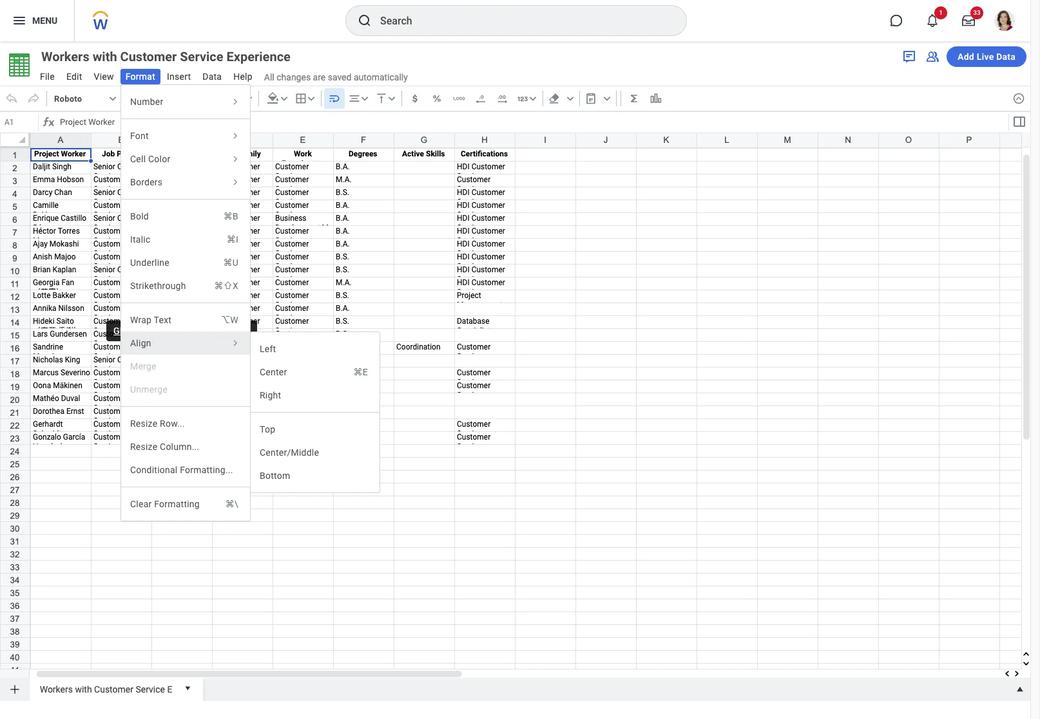 Task type: describe. For each thing, give the bounding box(es) containing it.
left
[[260, 344, 276, 354]]

chart image
[[650, 92, 662, 105]]

border all image
[[294, 92, 307, 105]]

borders menu item
[[121, 171, 250, 194]]

33 button
[[955, 6, 984, 35]]

row...
[[160, 419, 185, 429]]

service for e
[[136, 685, 165, 695]]

data inside button
[[997, 52, 1016, 62]]

e
[[167, 685, 172, 695]]

changes
[[277, 72, 311, 82]]

menu item containing italic
[[121, 228, 250, 251]]

numbers image
[[516, 92, 529, 105]]

chevron down small image for border all icon
[[305, 92, 318, 105]]

bottom
[[260, 471, 290, 481]]

resize for resize row...
[[130, 419, 157, 429]]

borders
[[130, 177, 163, 188]]

2 chevron down small image from the left
[[242, 92, 255, 105]]

unmerge menu item
[[121, 378, 250, 402]]

fx image
[[41, 115, 57, 130]]

bold
[[130, 211, 149, 222]]

eraser image
[[548, 92, 561, 105]]

chevron right small image for align
[[229, 338, 241, 349]]

autosum image
[[628, 92, 640, 105]]

dollar sign image
[[408, 92, 421, 105]]

align
[[130, 338, 151, 349]]

edit
[[66, 72, 82, 82]]

menu button
[[0, 0, 74, 41]]

unmerge
[[130, 385, 168, 395]]

formatting...
[[180, 465, 233, 476]]

format
[[126, 72, 155, 82]]

⌘u
[[223, 258, 238, 268]]

experience
[[227, 49, 291, 64]]

roboto button
[[50, 88, 120, 109]]

underline
[[130, 258, 169, 268]]

chevron down small image inside roboto dropdown button
[[106, 92, 119, 105]]

color
[[148, 154, 170, 164]]

menu item inside align menu
[[251, 361, 380, 384]]

menu item containing bold
[[121, 205, 250, 228]]

are
[[313, 72, 326, 82]]

resize column...
[[130, 442, 199, 452]]

data inside menus menu bar
[[203, 72, 222, 82]]

align menu
[[250, 332, 380, 494]]

justify image
[[12, 13, 27, 28]]

view
[[94, 72, 114, 82]]

1 button
[[918, 6, 947, 35]]

clear
[[130, 500, 152, 510]]

all changes are saved automatically button
[[259, 71, 408, 83]]

caret down small image
[[181, 683, 194, 695]]

workers with customer service experience
[[41, 49, 291, 64]]

formula editor image
[[1012, 114, 1027, 130]]

wrap text
[[130, 315, 172, 325]]

chevron right small image
[[229, 177, 241, 188]]

add live data button
[[947, 46, 1027, 67]]

percentage image
[[430, 92, 443, 105]]

global support - france group
[[113, 326, 240, 336]]

service for experience
[[180, 49, 223, 64]]

⌘i
[[227, 235, 238, 245]]

wrap
[[130, 315, 152, 325]]

chevron right small image for number
[[229, 96, 241, 108]]

all
[[264, 72, 274, 82]]

cell color menu item
[[121, 148, 250, 171]]

⌘e
[[354, 367, 368, 378]]

conditional
[[130, 465, 178, 476]]

thousands comma image
[[452, 92, 465, 105]]

top
[[260, 425, 275, 435]]

with for workers with customer service e
[[75, 685, 92, 695]]

workers for workers with customer service experience
[[41, 49, 89, 64]]

text
[[154, 315, 172, 325]]

support
[[143, 326, 176, 336]]

number
[[130, 97, 163, 107]]

saved
[[328, 72, 352, 82]]

⌘b
[[224, 211, 238, 222]]

align top image
[[375, 92, 388, 105]]

column...
[[160, 442, 199, 452]]

1
[[939, 9, 943, 16]]

merge menu item
[[121, 355, 250, 378]]

live
[[977, 52, 994, 62]]

bold image
[[162, 92, 175, 105]]

-
[[178, 326, 181, 336]]

roboto
[[54, 94, 82, 103]]

workers with customer service e button
[[35, 679, 177, 699]]

formatting
[[154, 500, 200, 510]]



Task type: vqa. For each thing, say whether or not it's contained in the screenshot.
the numbers icon's chevron down small image
yes



Task type: locate. For each thing, give the bounding box(es) containing it.
resize row...
[[130, 419, 185, 429]]

toolbar container region
[[0, 86, 1007, 112]]

number menu item
[[121, 90, 250, 113]]

chevron right small image inside number menu item
[[229, 96, 241, 108]]

customer inside button
[[94, 685, 133, 695]]

customer for e
[[94, 685, 133, 695]]

0 vertical spatial customer
[[120, 49, 177, 64]]

merge
[[130, 362, 156, 372]]

add
[[958, 52, 975, 62]]

ext link image
[[242, 326, 252, 336]]

menu item
[[121, 205, 250, 228], [121, 228, 250, 251], [121, 251, 250, 275], [121, 275, 250, 298], [121, 309, 250, 332], [251, 361, 380, 384], [121, 493, 250, 516]]

0 horizontal spatial chevron down small image
[[305, 92, 318, 105]]

customer
[[120, 49, 177, 64], [94, 685, 133, 695]]

chevron right small image
[[229, 96, 241, 108], [229, 130, 241, 142], [229, 153, 241, 165], [229, 338, 241, 349]]

0 horizontal spatial data
[[203, 72, 222, 82]]

1 chevron down small image from the left
[[305, 92, 318, 105]]

inbox large image
[[962, 14, 975, 27]]

cell
[[130, 154, 146, 164]]

with
[[93, 49, 117, 64], [75, 685, 92, 695]]

0 horizontal spatial service
[[136, 685, 165, 695]]

chevron down small image left align top icon
[[358, 92, 371, 105]]

chevron down small image
[[106, 92, 119, 105], [242, 92, 255, 105], [278, 92, 290, 105], [358, 92, 371, 105], [564, 92, 577, 105], [601, 92, 613, 105]]

chevron down small image left eraser image
[[526, 92, 539, 105]]

add zero image
[[496, 92, 509, 105]]

menu item containing clear formatting
[[121, 493, 250, 516]]

resize left 'row...'
[[130, 419, 157, 429]]

⌥w
[[221, 315, 238, 325]]

2 resize from the top
[[130, 442, 157, 452]]

help
[[233, 72, 253, 82]]

chevron down small image down view
[[106, 92, 119, 105]]

add footer ws image
[[8, 684, 21, 697]]

service up insert
[[180, 49, 223, 64]]

chevron right small image for font
[[229, 130, 241, 142]]

⌘⇧x
[[214, 281, 238, 291]]

chevron down small image right paste icon
[[601, 92, 613, 105]]

right
[[260, 391, 281, 401]]

33
[[973, 9, 981, 16]]

customer inside button
[[120, 49, 177, 64]]

with for workers with customer service experience
[[93, 49, 117, 64]]

data left help in the left top of the page
[[203, 72, 222, 82]]

0 vertical spatial data
[[997, 52, 1016, 62]]

global
[[113, 326, 140, 336]]

0 vertical spatial resize
[[130, 419, 157, 429]]

1 chevron right small image from the top
[[229, 96, 241, 108]]

1 vertical spatial workers
[[40, 685, 73, 695]]

2 horizontal spatial chevron down small image
[[526, 92, 539, 105]]

activity stream image
[[902, 49, 917, 64]]

automatically
[[354, 72, 408, 82]]

0 vertical spatial with
[[93, 49, 117, 64]]

group
[[214, 326, 240, 336]]

paste image
[[584, 92, 597, 105]]

0 vertical spatial service
[[180, 49, 223, 64]]

menu item containing underline
[[121, 251, 250, 275]]

chevron up circle image
[[1013, 92, 1025, 105]]

workers
[[41, 49, 89, 64], [40, 685, 73, 695]]

align center image
[[348, 92, 361, 105]]

workers for workers with customer service e
[[40, 685, 73, 695]]

1 vertical spatial with
[[75, 685, 92, 695]]

clear formatting
[[130, 500, 200, 510]]

font menu item
[[121, 124, 250, 148]]

1 horizontal spatial service
[[180, 49, 223, 64]]

chevron right small image inside 'font' "menu item"
[[229, 130, 241, 142]]

insert
[[167, 72, 191, 82]]

global support - france group grid
[[0, 133, 1040, 720]]

notifications large image
[[926, 14, 939, 27]]

1 vertical spatial customer
[[94, 685, 133, 695]]

service inside button
[[136, 685, 165, 695]]

resize for resize column...
[[130, 442, 157, 452]]

menu item containing wrap text
[[121, 309, 250, 332]]

customer up menus menu bar
[[120, 49, 177, 64]]

remove zero image
[[474, 92, 487, 105]]

cell color
[[130, 154, 170, 164]]

chevron down small image
[[305, 92, 318, 105], [385, 92, 398, 105], [526, 92, 539, 105]]

6 chevron down small image from the left
[[601, 92, 613, 105]]

5 chevron down small image from the left
[[564, 92, 577, 105]]

resize
[[130, 419, 157, 429], [130, 442, 157, 452]]

1 vertical spatial data
[[203, 72, 222, 82]]

search image
[[357, 13, 373, 28]]

file
[[40, 72, 55, 82]]

all changes are saved automatically
[[264, 72, 408, 82]]

menu item containing strikethrough
[[121, 275, 250, 298]]

workers inside workers with customer service e button
[[40, 685, 73, 695]]

1 horizontal spatial chevron down small image
[[385, 92, 398, 105]]

1 vertical spatial resize
[[130, 442, 157, 452]]

center/middle
[[260, 448, 319, 458]]

caret up image
[[1014, 684, 1027, 697]]

1 chevron down small image from the left
[[106, 92, 119, 105]]

profile logan mcneil image
[[995, 10, 1015, 34]]

chevron right small image inside align "menu item"
[[229, 338, 241, 349]]

chevron down small image for numbers icon
[[526, 92, 539, 105]]

align menu item
[[121, 332, 250, 355]]

1 vertical spatial service
[[136, 685, 165, 695]]

chevron down small image down are
[[305, 92, 318, 105]]

chevron down small image down help in the left top of the page
[[242, 92, 255, 105]]

chevron down small image left the dollar sign icon
[[385, 92, 398, 105]]

menus menu bar
[[34, 68, 259, 88]]

resize up conditional
[[130, 442, 157, 452]]

3 chevron right small image from the top
[[229, 153, 241, 165]]

data
[[997, 52, 1016, 62], [203, 72, 222, 82]]

chevron down small image right eraser image
[[564, 92, 577, 105]]

strikethrough
[[130, 281, 186, 291]]

france
[[184, 326, 212, 336]]

workers up edit
[[41, 49, 89, 64]]

0 vertical spatial workers
[[41, 49, 89, 64]]

menu
[[32, 15, 58, 26]]

format menu
[[121, 84, 251, 522]]

with inside button
[[75, 685, 92, 695]]

2 chevron down small image from the left
[[385, 92, 398, 105]]

service
[[180, 49, 223, 64], [136, 685, 165, 695]]

media classroom image
[[925, 49, 940, 64]]

Search Workday  search field
[[380, 6, 660, 35]]

4 chevron down small image from the left
[[358, 92, 371, 105]]

3 chevron down small image from the left
[[278, 92, 290, 105]]

workers right add footer ws icon
[[40, 685, 73, 695]]

⌘\
[[225, 500, 238, 510]]

workers with customer service e
[[40, 685, 172, 695]]

2 chevron right small image from the top
[[229, 130, 241, 142]]

global support - france group link
[[112, 326, 242, 336]]

4 chevron right small image from the top
[[229, 338, 241, 349]]

service inside button
[[180, 49, 223, 64]]

chevron down small image left border all icon
[[278, 92, 290, 105]]

customer left the e
[[94, 685, 133, 695]]

1 resize from the top
[[130, 419, 157, 429]]

3 chevron down small image from the left
[[526, 92, 539, 105]]

workers with customer service experience button
[[35, 48, 314, 66]]

italic
[[130, 235, 151, 245]]

1 horizontal spatial with
[[93, 49, 117, 64]]

font
[[130, 131, 149, 141]]

with inside button
[[93, 49, 117, 64]]

conditional formatting...
[[130, 465, 233, 476]]

0 horizontal spatial with
[[75, 685, 92, 695]]

text wrap image
[[328, 92, 341, 105]]

chevron right small image inside cell color menu item
[[229, 153, 241, 165]]

menu item containing center
[[251, 361, 380, 384]]

center
[[260, 367, 287, 378]]

chevron down small image for align top icon
[[385, 92, 398, 105]]

data right the live
[[997, 52, 1016, 62]]

service left the e
[[136, 685, 165, 695]]

customer for experience
[[120, 49, 177, 64]]

Formula Bar text field
[[57, 113, 1007, 131]]

chevron right small image for cell color
[[229, 153, 241, 165]]

1 horizontal spatial data
[[997, 52, 1016, 62]]

workers inside workers with customer service experience button
[[41, 49, 89, 64]]

None text field
[[1, 113, 38, 131]]

add live data
[[958, 52, 1016, 62]]



